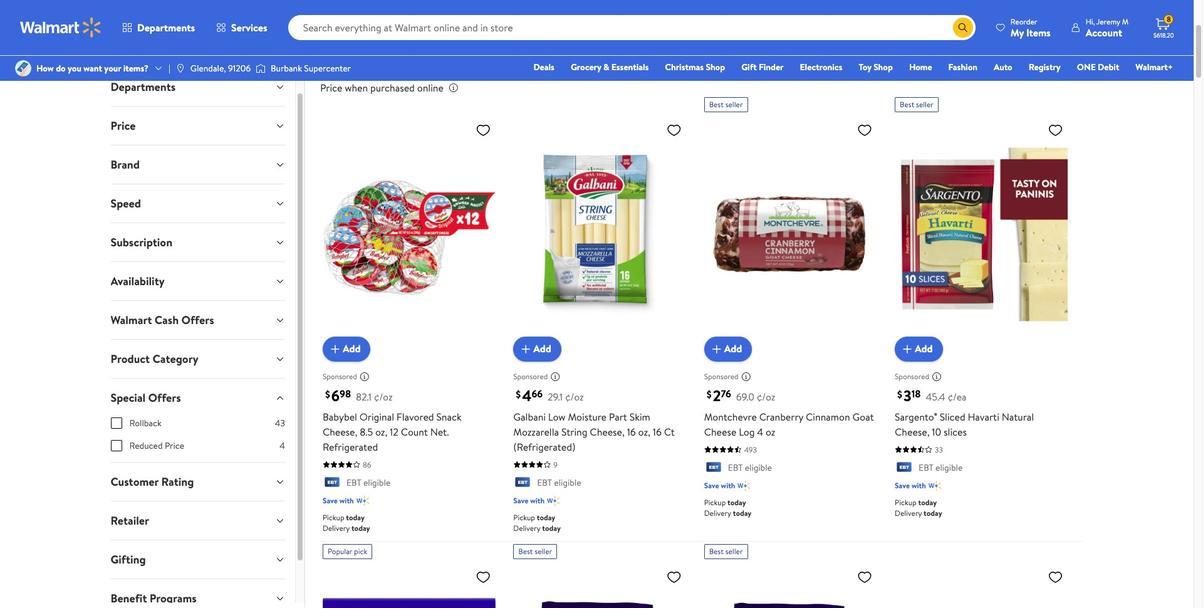 Task type: locate. For each thing, give the bounding box(es) containing it.
ad disclaimer and feedback for ingridsponsoredproducts image up '29.1'
[[551, 372, 561, 382]]

montchevre cranberry cinnamon goat cheese log 4 oz image
[[704, 117, 878, 351]]

add for 6 add to cart icon
[[343, 342, 361, 356]]

sliced up slices
[[940, 410, 966, 424]]

oz, left 12
[[375, 425, 388, 439]]

2 horizontal spatial 4
[[757, 425, 764, 439]]

cheese, inside $ 3 18 45.4 ¢/ea sargento® sliced havarti natural cheese, 10 slices
[[895, 425, 930, 439]]

2 horizontal spatial price
[[320, 81, 343, 95]]

2 oz, from the left
[[638, 425, 651, 439]]

best seller
[[709, 99, 743, 110], [900, 99, 934, 110], [519, 546, 552, 557], [709, 546, 743, 557]]

2 add button from the left
[[514, 336, 562, 361]]

¢/oz right 82.1
[[374, 390, 393, 403]]

ad disclaimer and feedback for ingridsponsoredproducts image
[[360, 372, 370, 382], [932, 372, 942, 382]]

2 horizontal spatial add to cart image
[[900, 341, 915, 356]]

0 horizontal spatial cheese,
[[323, 425, 358, 439]]

add to cart image up 66
[[519, 341, 534, 356]]

1 oz, from the left
[[375, 425, 388, 439]]

2 horizontal spatial walmart plus image
[[929, 480, 941, 492]]

493
[[744, 444, 757, 455]]

1 horizontal spatial cheese,
[[590, 425, 625, 439]]

& inside "crumbled & parm cheese"
[[915, 0, 922, 9]]

walmart plus image
[[929, 480, 941, 492], [356, 495, 369, 507], [547, 495, 560, 507]]

0 horizontal spatial sliced
[[356, 0, 382, 9]]

cheese inside "crumbled & parm cheese"
[[892, 5, 924, 19]]

product category tab
[[101, 340, 295, 378]]

ebt image down sargento® at the bottom of page
[[895, 462, 914, 475]]

0 horizontal spatial ebt image
[[323, 477, 342, 490]]

2 cheese, from the left
[[590, 425, 625, 439]]

$ inside $ 2 76 69.0 ¢/oz montchevre cranberry cinnamon goat cheese log 4 oz
[[707, 387, 712, 401]]

None checkbox
[[111, 417, 122, 429]]

$ left 3
[[898, 387, 903, 401]]

grocery & essentials
[[571, 61, 649, 73]]

oz, down "skim"
[[638, 425, 651, 439]]

¢/oz inside $ 2 76 69.0 ¢/oz montchevre cranberry cinnamon goat cheese log 4 oz
[[757, 390, 776, 403]]

0 vertical spatial string
[[582, 5, 608, 19]]

1 horizontal spatial ebt image
[[895, 462, 914, 475]]

retailer
[[111, 513, 149, 528]]

save for 3
[[895, 480, 910, 491]]

0 vertical spatial offers
[[181, 312, 214, 328]]

eligible down '33'
[[936, 461, 963, 474]]

cranberry
[[760, 410, 804, 424]]

& right cottage
[[535, 0, 542, 9]]

add button for montchevre cranberry cinnamon goat cheese log 4 oz image
[[704, 336, 752, 361]]

1 add from the left
[[343, 342, 361, 356]]

one debit
[[1077, 61, 1120, 73]]

1 vertical spatial departments
[[111, 79, 176, 95]]

2 horizontal spatial cheese,
[[895, 425, 930, 439]]

1 horizontal spatial oz,
[[638, 425, 651, 439]]

customer rating tab
[[101, 463, 295, 501]]

cheese, down part
[[590, 425, 625, 439]]

oz,
[[375, 425, 388, 439], [638, 425, 651, 439]]

0 horizontal spatial walmart plus image
[[356, 495, 369, 507]]

¢/oz for 4
[[565, 390, 584, 403]]

crumbled & parm cheese link
[[863, 0, 928, 19]]

walmart plus image for 6
[[356, 495, 369, 507]]

1 horizontal spatial ¢/oz
[[565, 390, 584, 403]]

sponsored up 18
[[895, 371, 930, 382]]

0 horizontal spatial ebt image
[[704, 462, 723, 475]]

16 down "skim"
[[627, 425, 636, 439]]

69.0
[[736, 390, 755, 403]]

add to favorites list, montchevre cranberry cinnamon goat cheese log 4 oz image
[[858, 122, 873, 138]]

ebt image down (refrigerated)
[[514, 477, 532, 490]]

1 cheese, from the left
[[323, 425, 358, 439]]

0 horizontal spatial ad disclaimer and feedback for ingridsponsoredproducts image
[[551, 372, 561, 382]]

 image right the |
[[175, 63, 185, 73]]

ebt image down refrigerated
[[323, 477, 342, 490]]

 image
[[15, 60, 31, 76], [175, 63, 185, 73]]

cheese inside shredded cheese
[[277, 5, 310, 19]]

walmart plus image down '33'
[[929, 480, 941, 492]]

3 ¢/oz from the left
[[757, 390, 776, 403]]

babybel original flavored snack cheese, 8.5 oz, 12 count net. refrigerated image
[[323, 117, 496, 351]]

4 add from the left
[[915, 342, 933, 356]]

home
[[909, 61, 932, 73]]

2 horizontal spatial ¢/oz
[[757, 390, 776, 403]]

dairy up the reorder
[[1023, 0, 1046, 9]]

sponsored up 66
[[514, 371, 548, 382]]

cheese, inside $ 6 98 82.1 ¢/oz babybel original flavored snack cheese, 8.5 oz, 12 count net. refrigerated
[[323, 425, 358, 439]]

ebt down 10
[[919, 461, 934, 474]]

4 down 43
[[280, 439, 285, 452]]

0 horizontal spatial add to cart image
[[328, 341, 343, 356]]

82.1
[[356, 390, 372, 403]]

1 $ from the left
[[325, 387, 330, 401]]

0 vertical spatial price
[[320, 81, 343, 95]]

pickup for 6
[[323, 512, 344, 523]]

departments button up the |
[[112, 13, 206, 43]]

pickup
[[704, 497, 726, 508], [895, 497, 917, 508], [323, 512, 344, 523], [514, 512, 535, 523]]

0 horizontal spatial ¢/oz
[[374, 390, 393, 403]]

dairy free cheese link
[[1013, 0, 1078, 19]]

2 horizontal spatial sliced
[[940, 410, 966, 424]]

spreads
[[427, 15, 461, 29]]

gifting button
[[101, 540, 295, 579]]

2 $ from the left
[[516, 387, 521, 401]]

goat
[[853, 410, 874, 424]]

16 left ct
[[653, 425, 662, 439]]

add to cart image up 98
[[328, 341, 343, 356]]

price button
[[101, 107, 295, 145]]

great value singles american pasteurized prepared cheese product, 16 oz, 24 count image
[[895, 564, 1068, 608]]

sponsored up 76
[[704, 371, 739, 382]]

best
[[709, 99, 724, 110], [900, 99, 915, 110], [519, 546, 533, 557], [709, 546, 724, 557]]

¢/oz right '29.1'
[[565, 390, 584, 403]]

price right reduced
[[165, 439, 184, 452]]

¢/oz right 69.0
[[757, 390, 776, 403]]

eligible down 86
[[364, 476, 391, 489]]

2 vertical spatial price
[[165, 439, 184, 452]]

66
[[532, 387, 543, 401]]

cheese making kit
[[1098, 0, 1144, 19]]

shop
[[706, 61, 725, 73], [874, 61, 893, 73]]

havarti
[[968, 410, 1000, 424]]

save for 4
[[514, 495, 529, 506]]

ready to melt cheese
[[943, 0, 998, 19]]

10
[[932, 425, 942, 439]]

parm
[[867, 5, 889, 19]]

brand button
[[101, 145, 295, 184]]

1 shop from the left
[[706, 61, 725, 73]]

add button up 76
[[704, 336, 752, 361]]

1 vertical spatial string
[[562, 425, 588, 439]]

& left "eggs" at the left
[[408, 55, 417, 72]]

pickup for 4
[[514, 512, 535, 523]]

ebt eligible down 9
[[537, 476, 581, 489]]

2 add to cart image from the left
[[519, 341, 534, 356]]

& inside the cottage & ricotta cheese
[[535, 0, 542, 9]]

availability button
[[101, 262, 295, 300]]

with
[[721, 480, 736, 491], [912, 480, 926, 491], [340, 495, 354, 506], [530, 495, 545, 506]]

customer rating button
[[101, 463, 295, 501]]

ebt image
[[704, 462, 723, 475], [895, 462, 914, 475]]

category
[[153, 351, 198, 367]]

1 ¢/oz from the left
[[374, 390, 393, 403]]

sponsored
[[323, 371, 357, 382], [514, 371, 548, 382], [704, 371, 739, 382], [895, 371, 930, 382]]

cheese inside $ 2 76 69.0 ¢/oz montchevre cranberry cinnamon goat cheese log 4 oz
[[704, 425, 737, 439]]

cheese, inside $ 4 66 29.1 ¢/oz galbani low moisture part skim mozzarella string cheese, 16 oz, 16 ct (refrigerated)
[[590, 425, 625, 439]]

string
[[582, 5, 608, 19], [562, 425, 588, 439]]

add up 66
[[534, 342, 552, 356]]

ebt eligible down '33'
[[919, 461, 963, 474]]

delivery for 4
[[514, 523, 541, 533]]

¢/ea
[[948, 390, 967, 403]]

great value finely shredded colby jack cheese, 8 oz image
[[514, 564, 687, 608]]

cheese, down sargento® at the bottom of page
[[895, 425, 930, 439]]

2 shop from the left
[[874, 61, 893, 73]]

18
[[912, 387, 921, 401]]

pickup today delivery today up popular pick
[[323, 512, 370, 533]]

3 cheese, from the left
[[895, 425, 930, 439]]

cube
[[579, 0, 602, 9]]

price inside dropdown button
[[111, 118, 136, 134]]

save
[[704, 480, 719, 491], [895, 480, 910, 491], [323, 495, 338, 506], [514, 495, 529, 506]]

walmart plus image down 9
[[547, 495, 560, 507]]

ebt for 3
[[919, 461, 934, 474]]

2 vertical spatial 4
[[280, 439, 285, 452]]

departments down items?
[[111, 79, 176, 95]]

pickup today delivery today down 9
[[514, 512, 561, 533]]

2 ad disclaimer and feedback for ingridsponsoredproducts image from the left
[[741, 372, 751, 382]]

gift finder link
[[736, 60, 790, 74]]

0 horizontal spatial shop
[[706, 61, 725, 73]]

ebt eligible for 6
[[347, 476, 391, 489]]

1 horizontal spatial offers
[[181, 312, 214, 328]]

ebt image
[[323, 477, 342, 490], [514, 477, 532, 490]]

0 horizontal spatial offers
[[148, 390, 181, 406]]

$ left 6
[[325, 387, 330, 401]]

online
[[417, 81, 444, 95]]

ebt eligible down 86
[[347, 476, 391, 489]]

delivery for 2
[[704, 508, 731, 518]]

1 ad disclaimer and feedback for ingridsponsoredproducts image from the left
[[551, 372, 561, 382]]

add up 98
[[343, 342, 361, 356]]

$
[[325, 387, 330, 401], [516, 387, 521, 401], [707, 387, 712, 401], [898, 387, 903, 401]]

& right grocery
[[604, 61, 610, 73]]

original
[[360, 410, 394, 424]]

special offers group
[[111, 417, 285, 462]]

1 horizontal spatial price
[[165, 439, 184, 452]]

delivery
[[704, 508, 731, 518], [895, 508, 922, 518], [323, 523, 350, 533], [514, 523, 541, 533]]

ad disclaimer and feedback for ingridsponsoredproducts image up 69.0
[[741, 372, 751, 382]]

speed
[[111, 196, 141, 211]]

shop right christmas
[[706, 61, 725, 73]]

0 horizontal spatial dairy
[[376, 55, 405, 72]]

0 vertical spatial departments
[[137, 21, 195, 34]]

3 add from the left
[[724, 342, 742, 356]]

 image left "how"
[[15, 60, 31, 76]]

price up the brand
[[111, 118, 136, 134]]

|
[[169, 62, 170, 75]]

pickup today delivery today down walmart plus icon
[[704, 497, 752, 518]]

burbank supercenter
[[271, 62, 351, 75]]

ebt down (refrigerated)
[[537, 476, 552, 489]]

& for cottage & ricotta cheese
[[535, 0, 542, 9]]

add to favorites list, galbani low moisture part skim mozzarella string cheese, 16 oz, 16 ct (refrigerated) image
[[667, 122, 682, 138]]

$ left 66
[[516, 387, 521, 401]]

cheese, for 6
[[323, 425, 358, 439]]

cheese,
[[323, 425, 358, 439], [590, 425, 625, 439], [895, 425, 930, 439]]

$ inside $ 4 66 29.1 ¢/oz galbani low moisture part skim mozzarella string cheese, 16 oz, 16 ct (refrigerated)
[[516, 387, 521, 401]]

¢/oz inside $ 6 98 82.1 ¢/oz babybel original flavored snack cheese, 8.5 oz, 12 count net. refrigerated
[[374, 390, 393, 403]]

eligible down 9
[[554, 476, 581, 489]]

save with for 3
[[895, 480, 926, 491]]

cube & string cheese link
[[562, 0, 627, 30]]

sliced
[[356, 0, 382, 9], [817, 0, 843, 9], [940, 410, 966, 424]]

add button
[[323, 336, 371, 361], [514, 336, 562, 361], [704, 336, 752, 361], [895, 336, 943, 361]]

Walmart Site-Wide search field
[[288, 15, 976, 40]]

sliced inside sliced cheese
[[356, 0, 382, 9]]

with for 3
[[912, 480, 926, 491]]

cheese, down the babybel
[[323, 425, 358, 439]]

add button up 66
[[514, 336, 562, 361]]

& right crumbled
[[915, 0, 922, 9]]

dairy
[[1023, 0, 1046, 9], [376, 55, 405, 72]]

specialty cheese
[[725, 0, 765, 19]]

1 add to cart image from the left
[[328, 341, 343, 356]]

1 horizontal spatial dairy
[[1023, 0, 1046, 9]]

add to cart image
[[709, 341, 724, 356]]

0 vertical spatial 4
[[522, 385, 532, 406]]

with for 2
[[721, 480, 736, 491]]

1 vertical spatial 4
[[757, 425, 764, 439]]

hi,
[[1086, 16, 1095, 27]]

 image for how do you want your items?
[[15, 60, 31, 76]]

Search search field
[[288, 15, 976, 40]]

ebt eligible for 4
[[537, 476, 581, 489]]

1 ebt image from the left
[[704, 462, 723, 475]]

sliced inside deli sliced cheese
[[817, 0, 843, 9]]

save with for 2
[[704, 480, 736, 491]]

1 vertical spatial price
[[111, 118, 136, 134]]

& up (1000+)
[[458, 5, 465, 19]]

add to cart image
[[328, 341, 343, 356], [519, 341, 534, 356], [900, 341, 915, 356]]

0 horizontal spatial 4
[[280, 439, 285, 452]]

76
[[721, 387, 731, 401]]

ct
[[664, 425, 675, 439]]

offers up rollback
[[148, 390, 181, 406]]

christmas
[[665, 61, 704, 73]]

add up 18
[[915, 342, 933, 356]]

great value finely shredded low-moisture part-skim mozzarella cheese, 8 oz image
[[704, 564, 878, 608]]

legal information image
[[449, 83, 459, 93]]

departments up the |
[[137, 21, 195, 34]]

pickup today delivery today down '33'
[[895, 497, 943, 518]]

1 horizontal spatial shop
[[874, 61, 893, 73]]

$ inside $ 3 18 45.4 ¢/ea sargento® sliced havarti natural cheese, 10 slices
[[898, 387, 903, 401]]

sargento®
[[895, 410, 938, 424]]

add for 1st add to cart icon from the right
[[915, 342, 933, 356]]

shredded cheese
[[273, 0, 314, 19]]

None checkbox
[[111, 440, 122, 451]]

eggs
[[420, 55, 446, 72]]

4 left oz
[[757, 425, 764, 439]]

0 horizontal spatial price
[[111, 118, 136, 134]]

galbani low moisture part skim mozzarella string cheese, 16 oz, 16 ct (refrigerated) image
[[514, 117, 687, 351]]

dairy free cheese
[[1023, 0, 1068, 19]]

price down supercenter
[[320, 81, 343, 95]]

reorder
[[1011, 16, 1038, 27]]

oz, inside $ 6 98 82.1 ¢/oz babybel original flavored snack cheese, 8.5 oz, 12 count net. refrigerated
[[375, 425, 388, 439]]

2 ¢/oz from the left
[[565, 390, 584, 403]]

$ 6 98 82.1 ¢/oz babybel original flavored snack cheese, 8.5 oz, 12 count net. refrigerated
[[323, 385, 462, 454]]

cottage & ricotta cheese link
[[487, 0, 552, 30]]

1 horizontal spatial ebt image
[[514, 477, 532, 490]]

1 vertical spatial dairy
[[376, 55, 405, 72]]

toy
[[859, 61, 872, 73]]

4
[[522, 385, 532, 406], [757, 425, 764, 439], [280, 439, 285, 452]]

8
[[1167, 14, 1171, 25]]

1 vertical spatial departments button
[[101, 68, 295, 106]]

sliced right "deli"
[[817, 0, 843, 9]]

dairy right in
[[376, 55, 405, 72]]

ad disclaimer and feedback for ingridsponsoredproducts image up 82.1
[[360, 372, 370, 382]]

in
[[363, 55, 373, 72]]

items?
[[123, 62, 149, 75]]

ebt down refrigerated
[[347, 476, 361, 489]]

1 horizontal spatial 16
[[653, 425, 662, 439]]

ebt image for 3
[[895, 462, 914, 475]]

0 horizontal spatial 16
[[627, 425, 636, 439]]

add to favorites list, great value finely shredded colby jack cheese, 8 oz image
[[667, 569, 682, 585]]

eligible down 493
[[745, 461, 772, 474]]

deli sliced cheese
[[797, 0, 843, 19]]

cheese inside "ready to melt cheese"
[[966, 5, 998, 19]]

1 vertical spatial offers
[[148, 390, 181, 406]]

save for 2
[[704, 480, 719, 491]]

walmart plus image down 86
[[356, 495, 369, 507]]

burbank
[[271, 62, 302, 75]]

2 ebt image from the left
[[895, 462, 914, 475]]

ebt for 6
[[347, 476, 361, 489]]

save with
[[704, 480, 736, 491], [895, 480, 926, 491], [323, 495, 354, 506], [514, 495, 545, 506]]

 image
[[256, 62, 266, 75]]

sponsored up 98
[[323, 371, 357, 382]]

4 sponsored from the left
[[895, 371, 930, 382]]

0 vertical spatial dairy
[[1023, 0, 1046, 9]]

one
[[1077, 61, 1096, 73]]

sliced up in
[[356, 0, 382, 9]]

1 horizontal spatial add to cart image
[[519, 341, 534, 356]]

add button for babybel original flavored snack cheese, 8.5 oz, 12 count net. refrigerated image
[[323, 336, 371, 361]]

0 horizontal spatial  image
[[15, 60, 31, 76]]

delivery for 6
[[323, 523, 350, 533]]

3 add to cart image from the left
[[900, 341, 915, 356]]

how
[[36, 62, 54, 75]]

add button up 18
[[895, 336, 943, 361]]

add button up 98
[[323, 336, 371, 361]]

home link
[[904, 60, 938, 74]]

1 ebt image from the left
[[323, 477, 342, 490]]

pickup for 2
[[704, 497, 726, 508]]

2 ebt image from the left
[[514, 477, 532, 490]]

1 horizontal spatial 4
[[522, 385, 532, 406]]

3 add button from the left
[[704, 336, 752, 361]]

0 horizontal spatial oz,
[[375, 425, 388, 439]]

shop for toy shop
[[874, 61, 893, 73]]

ebt up walmart plus icon
[[728, 461, 743, 474]]

add to favorites list, great value singles american pasteurized prepared cheese product, 16 oz, 24 count image
[[1048, 569, 1063, 585]]

cottage
[[497, 0, 533, 9]]

ad disclaimer and feedback for ingridsponsoredproducts image up 45.4
[[932, 372, 942, 382]]

¢/oz inside $ 4 66 29.1 ¢/oz galbani low moisture part skim mozzarella string cheese, 16 oz, 16 ct (refrigerated)
[[565, 390, 584, 403]]

special
[[111, 390, 146, 406]]

departments button up price dropdown button
[[101, 68, 295, 106]]

4 $ from the left
[[898, 387, 903, 401]]

$ inside $ 6 98 82.1 ¢/oz babybel original flavored snack cheese, 8.5 oz, 12 count net. refrigerated
[[325, 387, 330, 401]]

1 horizontal spatial ad disclaimer and feedback for ingridsponsoredproducts image
[[741, 372, 751, 382]]

string inside cube & string cheese
[[582, 5, 608, 19]]

price inside special offers group
[[165, 439, 184, 452]]

registry link
[[1023, 60, 1067, 74]]

ebt image down montchevre on the bottom right
[[704, 462, 723, 475]]

0 horizontal spatial ad disclaimer and feedback for ingridsponsoredproducts image
[[360, 372, 370, 382]]

4 add button from the left
[[895, 336, 943, 361]]

ebt eligible down 493
[[728, 461, 772, 474]]

shop right "toy"
[[874, 61, 893, 73]]

& right cube
[[604, 0, 611, 9]]

& inside cube & string cheese
[[604, 0, 611, 9]]

ebt eligible for 3
[[919, 461, 963, 474]]

1 add button from the left
[[323, 336, 371, 361]]

add to favorites list, sargento® sliced havarti natural cheese, 10 slices image
[[1048, 122, 1063, 138]]

making
[[1098, 5, 1130, 19]]

1 horizontal spatial  image
[[175, 63, 185, 73]]

search icon image
[[958, 23, 968, 33]]

offers inside "dropdown button"
[[148, 390, 181, 406]]

2 add from the left
[[534, 342, 552, 356]]

add to cart image up 18
[[900, 341, 915, 356]]

shop for christmas shop
[[706, 61, 725, 73]]

eligible for 3
[[936, 461, 963, 474]]

1 horizontal spatial walmart plus image
[[547, 495, 560, 507]]

offers right the cash
[[181, 312, 214, 328]]

price for price
[[111, 118, 136, 134]]

1 horizontal spatial ad disclaimer and feedback for ingridsponsoredproducts image
[[932, 372, 942, 382]]

add up 76
[[724, 342, 742, 356]]

1 horizontal spatial sliced
[[817, 0, 843, 9]]

$ left 2
[[707, 387, 712, 401]]

cheese inside specialty cheese
[[729, 5, 761, 19]]

3 $ from the left
[[707, 387, 712, 401]]

customer
[[111, 474, 159, 490]]

ad disclaimer and feedback for ingridsponsoredproducts image
[[551, 372, 561, 382], [741, 372, 751, 382]]

toy shop
[[859, 61, 893, 73]]

4 up galbani
[[522, 385, 532, 406]]

cottage & ricotta cheese
[[497, 0, 542, 29]]

finder
[[759, 61, 784, 73]]



Task type: describe. For each thing, give the bounding box(es) containing it.
walmart+ link
[[1130, 60, 1179, 74]]

registry
[[1029, 61, 1061, 73]]

when
[[345, 81, 368, 95]]

cheese, for 3
[[895, 425, 930, 439]]

fashion link
[[943, 60, 984, 74]]

add button for "galbani low moisture part skim mozzarella string cheese, 16 oz, 16 ct (refrigerated)" image
[[514, 336, 562, 361]]

pickup today delivery today for 3
[[895, 497, 943, 518]]

how do you want your items?
[[36, 62, 149, 75]]

customer rating
[[111, 474, 194, 490]]

deli
[[797, 0, 815, 9]]

special offers
[[111, 390, 181, 406]]

shredded
[[273, 0, 314, 9]]

ebt for 4
[[537, 476, 552, 489]]

benefit programs tab
[[101, 579, 295, 608]]

add to cart image for 6
[[328, 341, 343, 356]]

4 inside $ 4 66 29.1 ¢/oz galbani low moisture part skim mozzarella string cheese, 16 oz, 16 ct (refrigerated)
[[522, 385, 532, 406]]

retailer button
[[101, 501, 295, 540]]

kraft singles american cheese slices, 24 ct pk image
[[323, 564, 496, 608]]

gifting tab
[[101, 540, 295, 579]]

8 $618.20
[[1154, 14, 1174, 39]]

slices
[[944, 425, 967, 439]]

none checkbox inside special offers group
[[111, 417, 122, 429]]

cheese inside cheese making kit
[[1105, 0, 1137, 9]]

¢/oz for 2
[[757, 390, 776, 403]]

melt
[[943, 5, 963, 19]]

christmas shop link
[[660, 60, 731, 74]]

save for 6
[[323, 495, 338, 506]]

add for add to cart image on the bottom right of page
[[724, 342, 742, 356]]

walmart cash offers button
[[101, 301, 295, 339]]

jeremy
[[1097, 16, 1121, 27]]

my
[[1011, 25, 1024, 39]]

save with for 4
[[514, 495, 545, 506]]

flavored
[[397, 410, 434, 424]]

brand tab
[[101, 145, 295, 184]]

sargento® sliced havarti natural cheese, 10 slices image
[[895, 117, 1068, 351]]

$ for 3
[[898, 387, 903, 401]]

& for grocery & essentials
[[604, 61, 610, 73]]

¢/oz for 6
[[374, 390, 393, 403]]

ebt image for 4
[[514, 477, 532, 490]]

departments tab
[[101, 68, 295, 106]]

babybel
[[323, 410, 357, 424]]

account
[[1086, 25, 1123, 39]]

3 sponsored from the left
[[704, 371, 739, 382]]

add to favorites list, babybel original flavored snack cheese, 8.5 oz, 12 count net. refrigerated image
[[476, 122, 491, 138]]

speed button
[[101, 184, 295, 223]]

product
[[111, 351, 150, 367]]

eligible for 2
[[745, 461, 772, 474]]

eligible for 4
[[554, 476, 581, 489]]

walmart plus image
[[738, 480, 751, 492]]

walmart
[[111, 312, 152, 328]]

availability tab
[[101, 262, 295, 300]]

add to cart image for 4
[[519, 341, 534, 356]]

dairy inside dairy free cheese
[[1023, 0, 1046, 9]]

$ for 2
[[707, 387, 712, 401]]

ready to melt cheese link
[[938, 0, 1003, 19]]

shredded cheese link
[[261, 0, 326, 19]]

1 ad disclaimer and feedback for ingridsponsoredproducts image from the left
[[360, 372, 370, 382]]

3
[[904, 385, 912, 406]]

delivery for 3
[[895, 508, 922, 518]]

gifting
[[111, 552, 146, 567]]

save with for 6
[[323, 495, 354, 506]]

speed tab
[[101, 184, 295, 223]]

rating
[[161, 474, 194, 490]]

your
[[104, 62, 121, 75]]

natural
[[1002, 410, 1034, 424]]

skim
[[630, 410, 651, 424]]

want
[[84, 62, 102, 75]]

& for cube & string cheese
[[604, 0, 611, 9]]

ebt image for 2
[[704, 462, 723, 475]]

essentials
[[612, 61, 649, 73]]

subscription button
[[101, 223, 295, 261]]

$ 3 18 45.4 ¢/ea sargento® sliced havarti natural cheese, 10 slices
[[895, 385, 1034, 439]]

91206
[[228, 62, 251, 75]]

oz
[[766, 425, 776, 439]]

none checkbox inside special offers group
[[111, 440, 122, 451]]

special offers tab
[[101, 379, 295, 417]]

cheese making kit link
[[1088, 0, 1154, 19]]

offers inside dropdown button
[[181, 312, 214, 328]]

29.1
[[548, 390, 563, 403]]

add for 4's add to cart icon
[[534, 342, 552, 356]]

with for 4
[[530, 495, 545, 506]]

oz, inside $ 4 66 29.1 ¢/oz galbani low moisture part skim mozzarella string cheese, 16 oz, 16 ct (refrigerated)
[[638, 425, 651, 439]]

cheese inside dairy free cheese
[[1030, 5, 1062, 19]]

1 16 from the left
[[627, 425, 636, 439]]

add button for sargento® sliced havarti natural cheese, 10 slices image
[[895, 336, 943, 361]]

departments inside tab
[[111, 79, 176, 95]]

refrigerated
[[323, 440, 378, 454]]

cheese inside 'cream cheese & spreads'
[[423, 5, 456, 19]]

$618.20
[[1154, 31, 1174, 39]]

benefit programs
[[111, 590, 197, 606]]

with for 6
[[340, 495, 354, 506]]

sliced cheese link
[[336, 0, 401, 19]]

gift finder
[[742, 61, 784, 73]]

add to favorites list, great value finely shredded low-moisture part-skim mozzarella cheese, 8 oz image
[[858, 569, 873, 585]]

cheese inside "link"
[[578, 15, 611, 29]]

pick
[[354, 546, 367, 557]]

auto link
[[989, 60, 1018, 74]]

cream
[[430, 0, 459, 9]]

& for crumbled & parm cheese
[[915, 0, 922, 9]]

4 inside $ 2 76 69.0 ¢/oz montchevre cranberry cinnamon goat cheese log 4 oz
[[757, 425, 764, 439]]

walmart plus image for 3
[[929, 480, 941, 492]]

galbani
[[514, 410, 546, 424]]

walmart cash offers tab
[[101, 301, 295, 339]]

pickup for 3
[[895, 497, 917, 508]]

ebt eligible for 2
[[728, 461, 772, 474]]

availability
[[111, 273, 165, 289]]

0 vertical spatial departments button
[[112, 13, 206, 43]]

walmart cash offers
[[111, 312, 214, 328]]

walmart image
[[20, 18, 102, 38]]

string inside $ 4 66 29.1 ¢/oz galbani low moisture part skim mozzarella string cheese, 16 oz, 16 ct (refrigerated)
[[562, 425, 588, 439]]

 image for glendale, 91206
[[175, 63, 185, 73]]

purchased
[[370, 81, 415, 95]]

ebt image for 6
[[323, 477, 342, 490]]

price tab
[[101, 107, 295, 145]]

cream cheese & spreads link
[[412, 0, 477, 30]]

pickup today delivery today for 4
[[514, 512, 561, 533]]

pickup today delivery today for 2
[[704, 497, 752, 518]]

ready
[[952, 0, 978, 9]]

subscription tab
[[101, 223, 295, 261]]

2 ad disclaimer and feedback for ingridsponsoredproducts image from the left
[[932, 372, 942, 382]]

brand
[[111, 157, 140, 172]]

9
[[554, 459, 558, 470]]

deals
[[534, 61, 555, 73]]

cash
[[155, 312, 179, 328]]

2 16 from the left
[[653, 425, 662, 439]]

add to favorites list, kraft singles american cheese slices, 24 ct pk image
[[476, 569, 491, 585]]

$ for 4
[[516, 387, 521, 401]]

8.5
[[360, 425, 373, 439]]

ebt for 2
[[728, 461, 743, 474]]

6
[[331, 385, 340, 406]]

4 inside special offers group
[[280, 439, 285, 452]]

m
[[1122, 16, 1129, 27]]

eligible for 6
[[364, 476, 391, 489]]

pickup today delivery today for 6
[[323, 512, 370, 533]]

33
[[935, 444, 943, 455]]

supercenter
[[304, 62, 351, 75]]

services
[[231, 21, 267, 34]]

price for price when purchased online
[[320, 81, 343, 95]]

grocery & essentials link
[[565, 60, 655, 74]]

sliced inside $ 3 18 45.4 ¢/ea sargento® sliced havarti natural cheese, 10 slices
[[940, 410, 966, 424]]

cream cheese & spreads
[[423, 0, 465, 29]]

cheese inside the cottage & ricotta cheese
[[503, 15, 536, 29]]

count
[[401, 425, 428, 439]]

items
[[1027, 25, 1051, 39]]

product category button
[[101, 340, 295, 378]]

montchevre
[[704, 410, 757, 424]]

& inside 'cream cheese & spreads'
[[458, 5, 465, 19]]

2
[[713, 385, 721, 406]]

1 sponsored from the left
[[323, 371, 357, 382]]

2 sponsored from the left
[[514, 371, 548, 382]]

popular pick
[[328, 546, 367, 557]]

retailer tab
[[101, 501, 295, 540]]

walmart plus image for 4
[[547, 495, 560, 507]]

$ for 6
[[325, 387, 330, 401]]

electronics link
[[795, 60, 848, 74]]

cheese inside deli sliced cheese
[[804, 5, 836, 19]]

kit
[[1132, 5, 1144, 19]]



Task type: vqa. For each thing, say whether or not it's contained in the screenshot.
Incontinence
no



